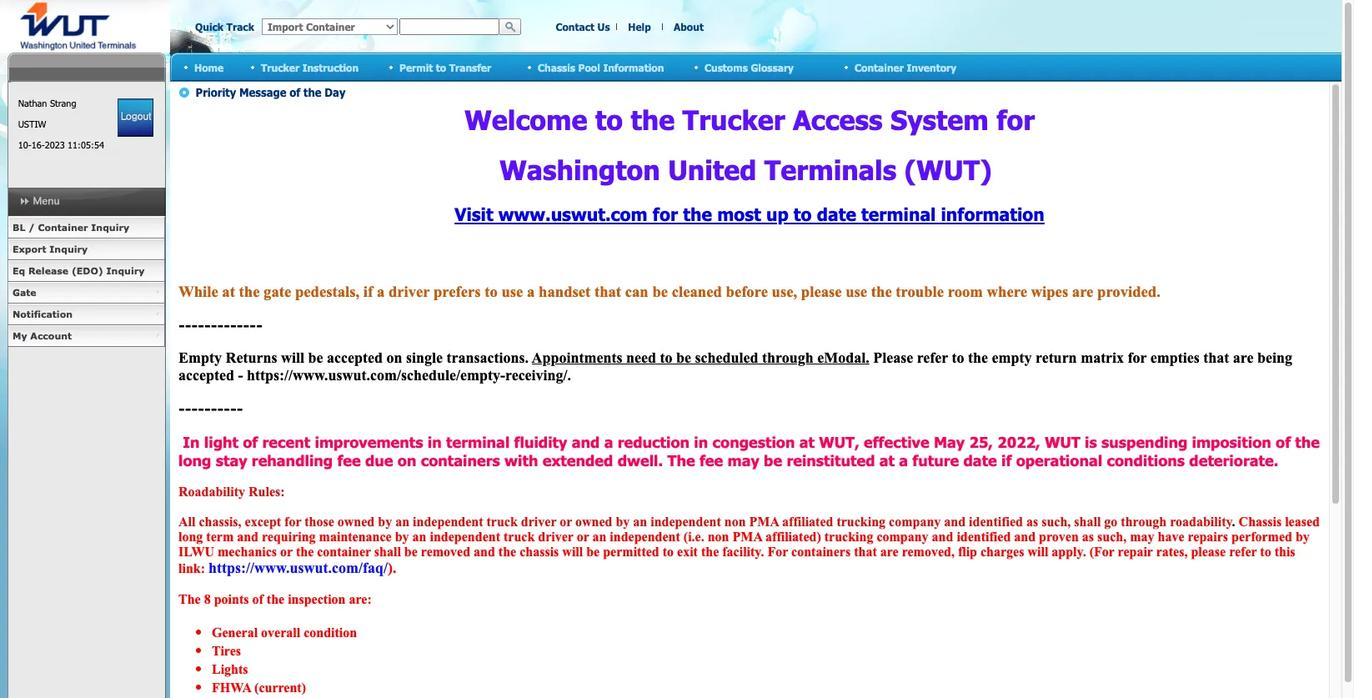 Task type: locate. For each thing, give the bounding box(es) containing it.
export
[[13, 244, 46, 254]]

2023
[[45, 139, 65, 150]]

nathan strang
[[18, 98, 76, 108]]

inquiry up export inquiry link
[[91, 222, 129, 233]]

1 vertical spatial inquiry
[[50, 244, 88, 254]]

contact
[[556, 21, 595, 33]]

about link
[[674, 21, 704, 33]]

inventory
[[907, 61, 957, 73]]

trucker
[[261, 61, 300, 73]]

to
[[436, 61, 446, 73]]

quick track
[[195, 21, 254, 33]]

inquiry down bl / container inquiry
[[50, 244, 88, 254]]

inquiry
[[91, 222, 129, 233], [50, 244, 88, 254], [106, 265, 145, 276]]

gate
[[13, 287, 36, 298]]

None text field
[[400, 18, 500, 35]]

1 vertical spatial container
[[38, 222, 88, 233]]

gate link
[[8, 282, 165, 304]]

/
[[28, 222, 35, 233]]

inquiry right (edo)
[[106, 265, 145, 276]]

export inquiry link
[[8, 239, 165, 260]]

bl / container inquiry
[[13, 222, 129, 233]]

container
[[855, 61, 904, 73], [38, 222, 88, 233]]

home
[[194, 61, 224, 73]]

0 vertical spatial inquiry
[[91, 222, 129, 233]]

0 horizontal spatial container
[[38, 222, 88, 233]]

nathan
[[18, 98, 47, 108]]

strang
[[50, 98, 76, 108]]

(edo)
[[72, 265, 103, 276]]

customs
[[705, 61, 748, 73]]

container left inventory
[[855, 61, 904, 73]]

quick
[[195, 21, 224, 33]]

chassis
[[538, 61, 576, 73]]

container inside bl / container inquiry link
[[38, 222, 88, 233]]

eq
[[13, 265, 25, 276]]

container up export inquiry
[[38, 222, 88, 233]]

10-16-2023 11:05:54
[[18, 139, 104, 150]]

help
[[628, 21, 651, 33]]

0 vertical spatial container
[[855, 61, 904, 73]]

permit
[[400, 61, 433, 73]]

customs glossary
[[705, 61, 794, 73]]

16-
[[31, 139, 45, 150]]

release
[[28, 265, 69, 276]]

my account link
[[8, 325, 165, 347]]

export inquiry
[[13, 244, 88, 254]]

2 vertical spatial inquiry
[[106, 265, 145, 276]]



Task type: describe. For each thing, give the bounding box(es) containing it.
information
[[603, 61, 664, 73]]

login image
[[118, 98, 154, 137]]

instruction
[[303, 61, 359, 73]]

1 horizontal spatial container
[[855, 61, 904, 73]]

my
[[13, 330, 27, 341]]

11:05:54
[[68, 139, 104, 150]]

inquiry for container
[[91, 222, 129, 233]]

track
[[227, 21, 254, 33]]

chassis pool information
[[538, 61, 664, 73]]

help link
[[628, 21, 651, 33]]

trucker instruction
[[261, 61, 359, 73]]

contact us
[[556, 21, 610, 33]]

about
[[674, 21, 704, 33]]

inquiry for (edo)
[[106, 265, 145, 276]]

ustiw
[[18, 118, 46, 129]]

bl / container inquiry link
[[8, 217, 165, 239]]

glossary
[[751, 61, 794, 73]]

pool
[[579, 61, 601, 73]]

my account
[[13, 330, 72, 341]]

permit to transfer
[[400, 61, 492, 73]]

contact us link
[[556, 21, 610, 33]]

eq release (edo) inquiry link
[[8, 260, 165, 282]]

container inventory
[[855, 61, 957, 73]]

account
[[30, 330, 72, 341]]

bl
[[13, 222, 25, 233]]

notification
[[13, 309, 73, 320]]

eq release (edo) inquiry
[[13, 265, 145, 276]]

us
[[598, 21, 610, 33]]

transfer
[[449, 61, 492, 73]]

10-
[[18, 139, 31, 150]]

notification link
[[8, 304, 165, 325]]



Task type: vqa. For each thing, say whether or not it's contained in the screenshot.
the Container within the BL / Container Inquiry link
no



